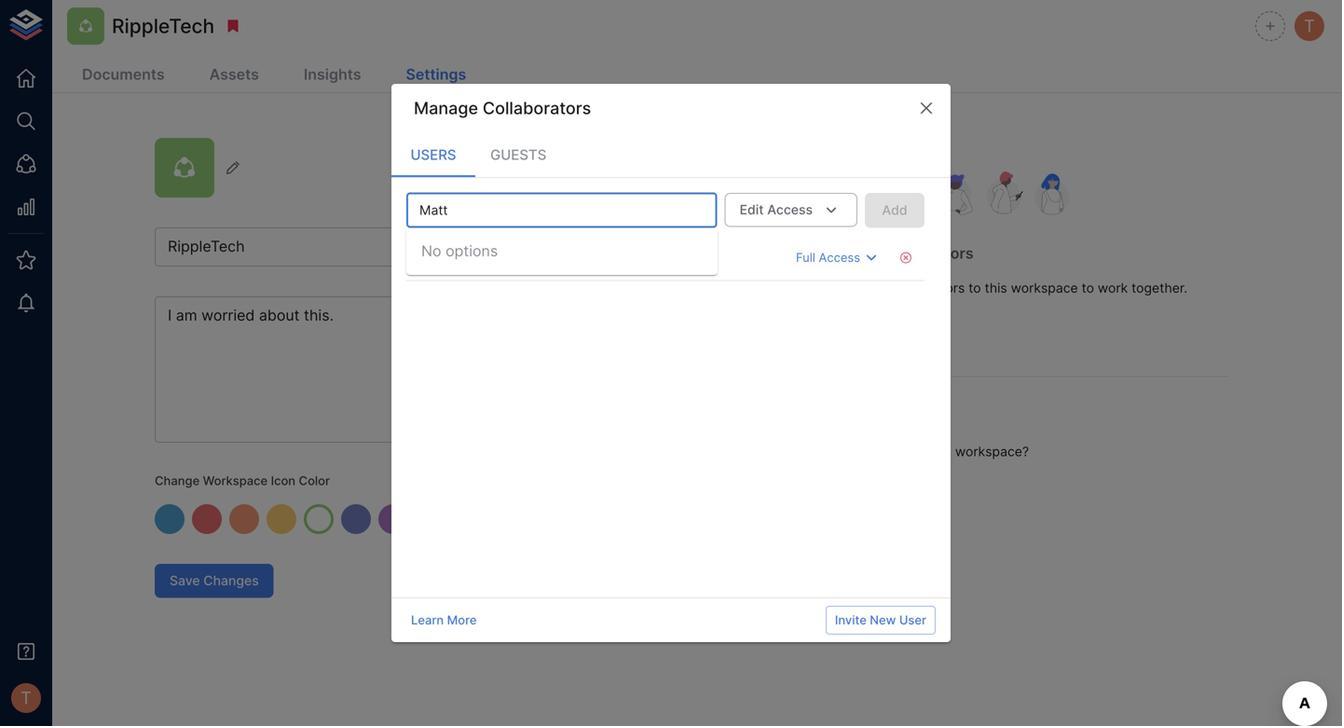 Task type: describe. For each thing, give the bounding box(es) containing it.
tim
[[444, 249, 467, 265]]

add
[[790, 280, 815, 296]]

do you want to delete this workspace?
[[790, 444, 1029, 460]]

no options
[[421, 242, 498, 260]]

guests button
[[475, 132, 562, 177]]

1 horizontal spatial to
[[969, 280, 981, 296]]

remove
[[835, 280, 881, 296]]

manage inside dialog
[[414, 98, 478, 118]]

1 horizontal spatial t button
[[1292, 8, 1327, 44]]

0 horizontal spatial to
[[871, 444, 883, 460]]

access for edit access
[[767, 202, 813, 218]]

learn more button
[[406, 606, 481, 635]]

documents link
[[75, 58, 172, 94]]

full
[[796, 250, 816, 265]]

invite
[[835, 613, 867, 627]]

this for delete
[[929, 444, 952, 460]]

1 horizontal spatial manage
[[814, 244, 872, 262]]

insights link
[[296, 58, 369, 94]]

1 vertical spatial collaborators
[[876, 244, 974, 262]]

edit access
[[740, 202, 813, 218]]

settings
[[406, 65, 466, 83]]

t inside dialog
[[421, 249, 429, 265]]

together.
[[1132, 280, 1188, 296]]

edit access button
[[725, 193, 858, 227]]

assets link
[[202, 58, 266, 94]]

full access button
[[791, 243, 887, 272]]

you
[[811, 444, 833, 460]]

insights
[[304, 65, 361, 83]]

remove bookmark image
[[225, 18, 242, 34]]

settings link
[[399, 58, 474, 94]]

more
[[447, 613, 477, 627]]

this for to
[[985, 280, 1007, 296]]

invite new user
[[835, 613, 927, 627]]

Workspace notes are visible to all members and guests. text field
[[155, 296, 684, 443]]

change
[[155, 474, 200, 488]]

learn more
[[411, 613, 477, 627]]

workspace
[[1011, 280, 1078, 296]]

new
[[870, 613, 896, 627]]



Task type: locate. For each thing, give the bounding box(es) containing it.
0 horizontal spatial manage
[[414, 98, 478, 118]]

access
[[767, 202, 813, 218], [819, 250, 860, 265]]

burton
[[470, 249, 513, 265]]

tim burton
[[444, 249, 513, 265]]

color
[[299, 474, 330, 488]]

2 horizontal spatial t
[[1304, 16, 1315, 36]]

save changes
[[170, 573, 259, 589]]

1 vertical spatial manage
[[814, 244, 872, 262]]

0 vertical spatial access
[[767, 202, 813, 218]]

documents
[[82, 65, 165, 83]]

users button
[[392, 132, 475, 177]]

this left workspace at top
[[985, 280, 1007, 296]]

0 horizontal spatial t
[[21, 688, 32, 708]]

manage down settings link
[[414, 98, 478, 118]]

to left work
[[1082, 280, 1094, 296]]

guests
[[490, 146, 547, 163]]

this
[[985, 280, 1007, 296], [929, 444, 952, 460]]

add or remove collaborators to this workspace to work together.
[[790, 280, 1188, 296]]

0 vertical spatial t button
[[1292, 8, 1327, 44]]

manage collaborators dialog
[[392, 84, 951, 642]]

want
[[837, 444, 867, 460]]

no
[[421, 242, 441, 260]]

0 vertical spatial this
[[985, 280, 1007, 296]]

to right collaborators
[[969, 280, 981, 296]]

0 horizontal spatial manage collaborators
[[414, 98, 591, 118]]

0 vertical spatial manage
[[414, 98, 478, 118]]

t
[[1304, 16, 1315, 36], [421, 249, 429, 265], [21, 688, 32, 708]]

collaborators up guests
[[483, 98, 591, 118]]

or
[[819, 280, 831, 296]]

1 vertical spatial manage collaborators
[[814, 244, 974, 262]]

Search to Add Users... text field
[[412, 199, 681, 222]]

1 vertical spatial access
[[819, 250, 860, 265]]

0 vertical spatial manage collaborators
[[414, 98, 591, 118]]

1 vertical spatial t button
[[6, 678, 47, 719]]

rippletech
[[112, 14, 215, 38]]

users
[[411, 146, 456, 163]]

t for right t button
[[1304, 16, 1315, 36]]

access inside edit access button
[[767, 202, 813, 218]]

collaborators inside dialog
[[483, 98, 591, 118]]

save
[[170, 573, 200, 589]]

manage collaborators up guests
[[414, 98, 591, 118]]

edit
[[740, 202, 764, 218]]

1 horizontal spatial collaborators
[[876, 244, 974, 262]]

to
[[969, 280, 981, 296], [1082, 280, 1094, 296], [871, 444, 883, 460]]

manage collaborators
[[414, 98, 591, 118], [814, 244, 974, 262]]

delete
[[887, 444, 926, 460]]

full access
[[796, 250, 860, 265]]

collaborators up collaborators
[[876, 244, 974, 262]]

manage collaborators inside dialog
[[414, 98, 591, 118]]

workspace?
[[955, 444, 1029, 460]]

1 horizontal spatial this
[[985, 280, 1007, 296]]

change workspace icon color
[[155, 474, 330, 488]]

1 vertical spatial this
[[929, 444, 952, 460]]

t for the leftmost t button
[[21, 688, 32, 708]]

workspace
[[203, 474, 268, 488]]

1 horizontal spatial manage collaborators
[[814, 244, 974, 262]]

manage collaborators up collaborators
[[814, 244, 974, 262]]

1 vertical spatial t
[[421, 249, 429, 265]]

learn
[[411, 613, 444, 627]]

to right want
[[871, 444, 883, 460]]

0 vertical spatial t
[[1304, 16, 1315, 36]]

2 horizontal spatial to
[[1082, 280, 1094, 296]]

collaborators
[[884, 280, 965, 296]]

1 horizontal spatial access
[[819, 250, 860, 265]]

this right the delete
[[929, 444, 952, 460]]

access right full
[[819, 250, 860, 265]]

user
[[899, 613, 927, 627]]

access right the "edit"
[[767, 202, 813, 218]]

icon
[[271, 474, 296, 488]]

do
[[790, 444, 807, 460]]

t button
[[1292, 8, 1327, 44], [6, 678, 47, 719]]

0 horizontal spatial t button
[[6, 678, 47, 719]]

manage up remove
[[814, 244, 872, 262]]

access inside full access button
[[819, 250, 860, 265]]

access for full access
[[819, 250, 860, 265]]

Workspace Name text field
[[155, 227, 684, 267]]

tab list
[[392, 132, 951, 177]]

tab list containing users
[[392, 132, 951, 177]]

0 vertical spatial collaborators
[[483, 98, 591, 118]]

0 horizontal spatial collaborators
[[483, 98, 591, 118]]

manage
[[414, 98, 478, 118], [814, 244, 872, 262]]

collaborators
[[483, 98, 591, 118], [876, 244, 974, 262]]

0 horizontal spatial this
[[929, 444, 952, 460]]

1 horizontal spatial t
[[421, 249, 429, 265]]

assets
[[209, 65, 259, 83]]

save changes button
[[155, 564, 274, 598]]

0 horizontal spatial access
[[767, 202, 813, 218]]

2 vertical spatial t
[[21, 688, 32, 708]]

work
[[1098, 280, 1128, 296]]

changes
[[203, 573, 259, 589]]

options
[[446, 242, 498, 260]]



Task type: vqa. For each thing, say whether or not it's contained in the screenshot.
'Settings' icon
no



